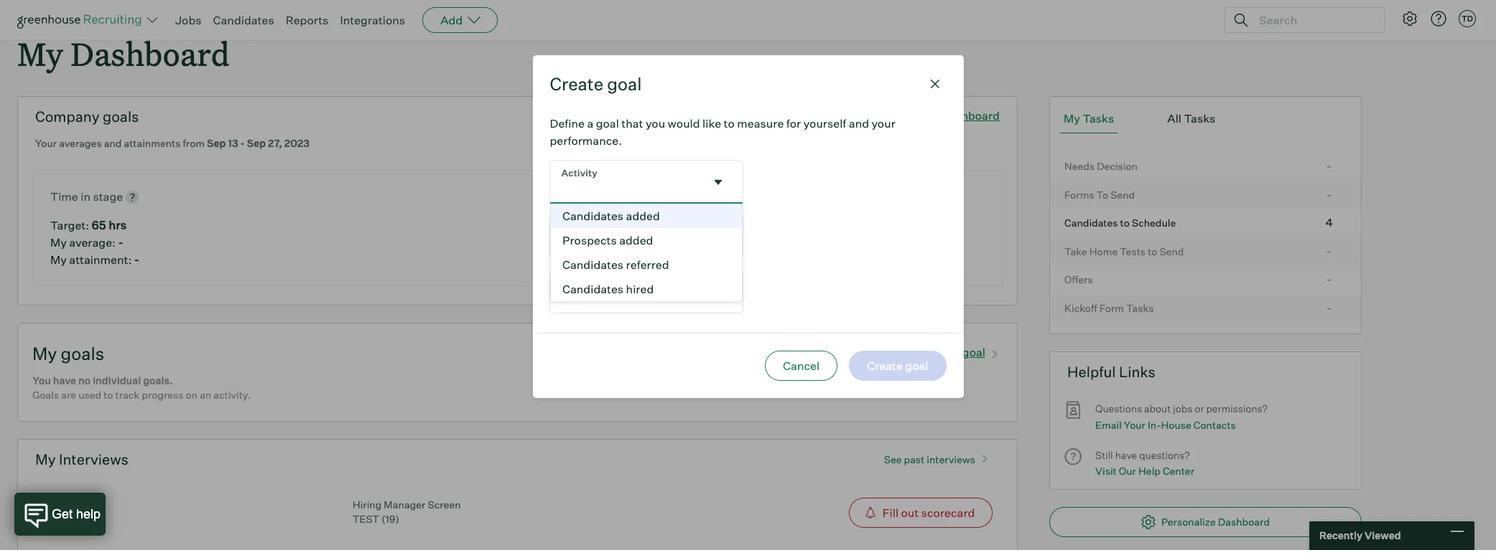 Task type: locate. For each thing, give the bounding box(es) containing it.
2023
[[284, 137, 310, 150]]

4
[[1326, 216, 1333, 230]]

activity.
[[214, 389, 251, 401]]

create goal inside create goal link
[[924, 345, 985, 360]]

manager
[[384, 499, 426, 511]]

on
[[186, 389, 198, 401]]

my tasks
[[1064, 111, 1114, 126]]

questions
[[1095, 403, 1142, 415]]

0 vertical spatial added
[[626, 209, 660, 223]]

tasks inside button
[[1083, 111, 1114, 126]]

added
[[626, 209, 660, 223], [619, 233, 653, 248]]

0 vertical spatial and
[[849, 116, 869, 131]]

in
[[81, 189, 90, 204]]

None number field
[[550, 270, 742, 313]]

goals
[[103, 108, 139, 126], [61, 343, 104, 365]]

decision
[[1097, 160, 1138, 173]]

1 horizontal spatial dashboard
[[1218, 516, 1270, 528]]

used
[[78, 389, 101, 401]]

1 vertical spatial your
[[1124, 419, 1146, 431]]

and left your
[[849, 116, 869, 131]]

goals
[[32, 389, 59, 401]]

your inside questions about jobs or permissions? email your in-house contacts
[[1124, 419, 1146, 431]]

candidates hired
[[562, 282, 653, 296]]

to
[[724, 116, 735, 131], [1120, 217, 1130, 229], [1148, 245, 1157, 258], [104, 389, 113, 401]]

have for goals
[[53, 375, 76, 387]]

1 horizontal spatial and
[[849, 116, 869, 131]]

1 horizontal spatial your
[[1124, 419, 1146, 431]]

1 vertical spatial added
[[619, 233, 653, 248]]

my for dashboard
[[17, 32, 63, 75]]

to down individual
[[104, 389, 113, 401]]

0 vertical spatial create goal
[[550, 73, 642, 95]]

my inside button
[[1064, 111, 1080, 126]]

1 horizontal spatial have
[[1115, 450, 1137, 462]]

dashboard down jobs link
[[71, 32, 230, 75]]

goals for company goals
[[103, 108, 139, 126]]

my for goals
[[32, 343, 57, 365]]

personalize
[[1161, 516, 1216, 528]]

fill
[[883, 506, 899, 521]]

1 vertical spatial create
[[924, 345, 960, 360]]

individual
[[93, 375, 141, 387]]

dashboard for personalize dashboard
[[1218, 516, 1270, 528]]

tasks right all
[[1184, 111, 1216, 126]]

0 vertical spatial see
[[894, 109, 914, 123]]

0 vertical spatial send
[[1111, 189, 1135, 201]]

no
[[78, 375, 91, 387]]

helpful links
[[1067, 364, 1156, 382]]

0 vertical spatial goals
[[103, 108, 139, 126]]

2 horizontal spatial tasks
[[1184, 111, 1216, 126]]

0 horizontal spatial your
[[35, 137, 57, 150]]

candidates
[[213, 13, 274, 27], [562, 209, 623, 223], [1065, 217, 1118, 229], [562, 258, 623, 272], [562, 282, 623, 296]]

candidates up prospects
[[562, 209, 623, 223]]

0 horizontal spatial and
[[104, 137, 122, 150]]

-
[[240, 137, 245, 150], [1327, 159, 1332, 173], [1327, 187, 1332, 202], [118, 235, 123, 250], [1327, 244, 1332, 258], [134, 253, 139, 267], [1327, 272, 1332, 287], [1327, 301, 1332, 315]]

goal
[[607, 73, 642, 95], [916, 109, 940, 123], [596, 116, 619, 131], [962, 345, 985, 360]]

to up 'take home tests to send' on the right of the page
[[1120, 217, 1130, 229]]

are
[[61, 389, 76, 401]]

and
[[849, 116, 869, 131], [104, 137, 122, 150]]

sep left the 27,
[[247, 137, 266, 150]]

tasks for all tasks
[[1184, 111, 1216, 126]]

visit our help center link
[[1095, 464, 1195, 480]]

take
[[1065, 245, 1087, 258]]

0 horizontal spatial tasks
[[1083, 111, 1114, 126]]

house
[[1161, 419, 1192, 431]]

performance.
[[550, 133, 622, 148]]

1 vertical spatial see
[[884, 454, 902, 466]]

like
[[703, 116, 721, 131]]

send down schedule at the top of the page
[[1160, 245, 1184, 258]]

1 vertical spatial dashboard
[[1218, 516, 1270, 528]]

your averages and attainments from sep 13 - sep 27, 2023
[[35, 137, 310, 150]]

create goal link
[[924, 342, 1003, 360]]

helpful
[[1067, 364, 1116, 382]]

my
[[17, 32, 63, 75], [1064, 111, 1080, 126], [50, 235, 67, 250], [50, 253, 67, 267], [32, 343, 57, 365], [35, 451, 56, 469]]

candidates inside option
[[562, 258, 623, 272]]

my dashboard
[[17, 32, 230, 75]]

and right the averages
[[104, 137, 122, 150]]

candidates down forms to send
[[1065, 217, 1118, 229]]

fill out scorecard
[[883, 506, 975, 521]]

time in
[[50, 189, 93, 204]]

Search text field
[[1256, 10, 1372, 31]]

send right to
[[1111, 189, 1135, 201]]

dashboard inside personalize dashboard link
[[1218, 516, 1270, 528]]

create goal
[[550, 73, 642, 95], [924, 345, 985, 360]]

testy
[[32, 498, 62, 512]]

candidates added option
[[551, 204, 742, 228]]

tab list
[[1060, 104, 1351, 134]]

candidates down candidates referred
[[562, 282, 623, 296]]

all tasks
[[1167, 111, 1216, 126]]

to right like
[[724, 116, 735, 131]]

have
[[53, 375, 76, 387], [1115, 450, 1137, 462]]

see past interviews link
[[877, 447, 1000, 466]]

goals up attainments
[[103, 108, 139, 126]]

close modal icon image
[[926, 75, 943, 92]]

see left dashboard
[[894, 109, 914, 123]]

have inside still have questions? visit our help center
[[1115, 450, 1137, 462]]

1 horizontal spatial create goal
[[924, 345, 985, 360]]

your down 'company' at top
[[35, 137, 57, 150]]

0 vertical spatial dashboard
[[71, 32, 230, 75]]

would
[[668, 116, 700, 131]]

1 vertical spatial have
[[1115, 450, 1137, 462]]

1 vertical spatial create goal
[[924, 345, 985, 360]]

that
[[622, 116, 643, 131]]

your left in- at the bottom right
[[1124, 419, 1146, 431]]

added up prospects added option
[[626, 209, 660, 223]]

1 horizontal spatial create
[[924, 345, 960, 360]]

None field
[[550, 161, 742, 204]]

interviews
[[927, 454, 975, 466]]

you
[[32, 375, 51, 387]]

prospects
[[562, 233, 616, 248]]

configure image
[[1401, 10, 1419, 27]]

0 horizontal spatial sep
[[207, 137, 226, 150]]

tasks inside button
[[1184, 111, 1216, 126]]

have up are
[[53, 375, 76, 387]]

list box containing candidates added
[[550, 204, 742, 302]]

1 vertical spatial send
[[1160, 245, 1184, 258]]

jobs link
[[175, 13, 201, 27]]

None text field
[[550, 161, 705, 204]]

to inside you have no individual goals. goals are used to track progress on an activity.
[[104, 389, 113, 401]]

forms
[[1065, 189, 1094, 201]]

and inside define a goal that you would like to measure for yourself and your performance.
[[849, 116, 869, 131]]

hired
[[626, 282, 653, 296]]

tasks up needs decision
[[1083, 111, 1114, 126]]

define a goal that you would like to measure for yourself and your performance.
[[550, 116, 896, 148]]

have up our
[[1115, 450, 1137, 462]]

see goal dashboard link
[[894, 109, 1000, 123]]

0 horizontal spatial dashboard
[[71, 32, 230, 75]]

candidates right jobs link
[[213, 13, 274, 27]]

hrs
[[109, 218, 127, 232]]

see past interviews
[[884, 454, 975, 466]]

dashboard right personalize
[[1218, 516, 1270, 528]]

testy tester
[[32, 498, 99, 512]]

see for my interviews
[[884, 454, 902, 466]]

1 vertical spatial goals
[[61, 343, 104, 365]]

list box
[[550, 204, 742, 302]]

candidates for candidates added
[[562, 209, 623, 223]]

1 horizontal spatial sep
[[247, 137, 266, 150]]

goals up no
[[61, 343, 104, 365]]

tasks right form at the right of the page
[[1126, 302, 1154, 314]]

kickoff
[[1065, 302, 1097, 314]]

2 sep from the left
[[247, 137, 266, 150]]

attainments
[[124, 137, 181, 150]]

add button
[[422, 7, 498, 33]]

sep left 13
[[207, 137, 226, 150]]

hiring
[[353, 499, 382, 511]]

dashboard for my dashboard
[[71, 32, 230, 75]]

about
[[1144, 403, 1171, 415]]

have inside you have no individual goals. goals are used to track progress on an activity.
[[53, 375, 76, 387]]

sep
[[207, 137, 226, 150], [247, 137, 266, 150]]

0 vertical spatial create
[[550, 73, 603, 95]]

added up candidates referred option
[[619, 233, 653, 248]]

see left past
[[884, 454, 902, 466]]

0 vertical spatial have
[[53, 375, 76, 387]]

jobs
[[175, 13, 201, 27]]

email your in-house contacts link
[[1095, 418, 1236, 434]]

added inside option
[[626, 209, 660, 223]]

added inside option
[[619, 233, 653, 248]]

see
[[894, 109, 914, 123], [884, 454, 902, 466]]

1 vertical spatial and
[[104, 137, 122, 150]]

referred
[[626, 258, 669, 272]]

0 horizontal spatial have
[[53, 375, 76, 387]]

to inside define a goal that you would like to measure for yourself and your performance.
[[724, 116, 735, 131]]

cancel button
[[765, 351, 838, 381]]

candidates down prospects
[[562, 258, 623, 272]]



Task type: describe. For each thing, give the bounding box(es) containing it.
stage
[[93, 189, 123, 204]]

all
[[1167, 111, 1182, 126]]

out
[[901, 506, 919, 521]]

or
[[1195, 403, 1204, 415]]

progress
[[142, 389, 184, 401]]

to right tests
[[1148, 245, 1157, 258]]

form
[[1100, 302, 1124, 314]]

goal inside define a goal that you would like to measure for yourself and your performance.
[[596, 116, 619, 131]]

target:
[[50, 218, 89, 232]]

toggle flyout image
[[711, 175, 725, 189]]

fill out scorecard link
[[673, 498, 993, 528]]

my interviews
[[35, 451, 128, 469]]

hiring manager screen test (19)
[[353, 499, 461, 526]]

visit
[[1095, 466, 1117, 478]]

questions about jobs or permissions? email your in-house contacts
[[1095, 403, 1268, 431]]

links
[[1119, 364, 1156, 382]]

candidates added
[[562, 209, 660, 223]]

test
[[353, 514, 379, 526]]

track
[[115, 389, 139, 401]]

personalize dashboard link
[[1049, 508, 1362, 538]]

cancel
[[783, 359, 820, 373]]

my tasks button
[[1060, 104, 1118, 134]]

tasks for my tasks
[[1083, 111, 1114, 126]]

schedule
[[1132, 217, 1176, 229]]

tab list containing my tasks
[[1060, 104, 1351, 134]]

my for tasks
[[1064, 111, 1080, 126]]

attainment:
[[69, 253, 132, 267]]

prospects added option
[[551, 228, 742, 253]]

scorecard
[[921, 506, 975, 521]]

center
[[1163, 466, 1195, 478]]

0 vertical spatial your
[[35, 137, 57, 150]]

candidates for candidates hired
[[562, 282, 623, 296]]

jobs
[[1173, 403, 1193, 415]]

1 horizontal spatial send
[[1160, 245, 1184, 258]]

65
[[92, 218, 106, 232]]

needs
[[1065, 160, 1095, 173]]

td button
[[1456, 7, 1479, 30]]

company goals
[[35, 108, 139, 126]]

an
[[200, 389, 211, 401]]

candidates referred option
[[551, 253, 742, 277]]

see for company goals
[[894, 109, 914, 123]]

needs decision
[[1065, 160, 1138, 173]]

average:
[[69, 235, 116, 250]]

1 horizontal spatial tasks
[[1126, 302, 1154, 314]]

added for prospects added
[[619, 233, 653, 248]]

measure
[[737, 116, 784, 131]]

goal inside create goal link
[[962, 345, 985, 360]]

permissions?
[[1206, 403, 1268, 415]]

goals.
[[143, 375, 173, 387]]

your
[[872, 116, 896, 131]]

1 sep from the left
[[207, 137, 226, 150]]

see goal dashboard
[[894, 109, 1000, 123]]

0 horizontal spatial send
[[1111, 189, 1135, 201]]

in-
[[1148, 419, 1161, 431]]

testy tester link
[[32, 498, 99, 512]]

candidates for candidates referred
[[562, 258, 623, 272]]

a
[[587, 116, 593, 131]]

screen
[[428, 499, 461, 511]]

candidates to schedule
[[1065, 217, 1176, 229]]

averages
[[59, 137, 102, 150]]

our
[[1119, 466, 1136, 478]]

13
[[228, 137, 238, 150]]

goals for my goals
[[61, 343, 104, 365]]

email
[[1095, 419, 1122, 431]]

create inside create goal link
[[924, 345, 960, 360]]

company
[[35, 108, 100, 126]]

integrations link
[[340, 13, 405, 27]]

integrations
[[340, 13, 405, 27]]

my for interviews
[[35, 451, 56, 469]]

yourself
[[804, 116, 846, 131]]

candidates for candidates to schedule
[[1065, 217, 1118, 229]]

take home tests to send
[[1065, 245, 1184, 258]]

0 horizontal spatial create goal
[[550, 73, 642, 95]]

contacts
[[1194, 419, 1236, 431]]

home
[[1089, 245, 1118, 258]]

forms to send
[[1065, 189, 1135, 201]]

past
[[904, 454, 925, 466]]

reports link
[[286, 13, 329, 27]]

0 horizontal spatial create
[[550, 73, 603, 95]]

personalize dashboard
[[1161, 516, 1270, 528]]

added for candidates added
[[626, 209, 660, 223]]

for
[[786, 116, 801, 131]]

candidates link
[[213, 13, 274, 27]]

prospects added
[[562, 233, 653, 248]]

candidates hired option
[[551, 277, 742, 301]]

tests
[[1120, 245, 1146, 258]]

help
[[1138, 466, 1161, 478]]

have for help
[[1115, 450, 1137, 462]]

greenhouse recruiting image
[[17, 11, 147, 29]]

td
[[1462, 14, 1473, 24]]

still have questions? visit our help center
[[1095, 450, 1195, 478]]

recently viewed
[[1319, 530, 1401, 542]]

interviews
[[59, 451, 128, 469]]

offers
[[1065, 274, 1093, 286]]

candidates for candidates link
[[213, 13, 274, 27]]

viewed
[[1365, 530, 1401, 542]]

you
[[646, 116, 665, 131]]



Task type: vqa. For each thing, say whether or not it's contained in the screenshot.
Essential Reports link
no



